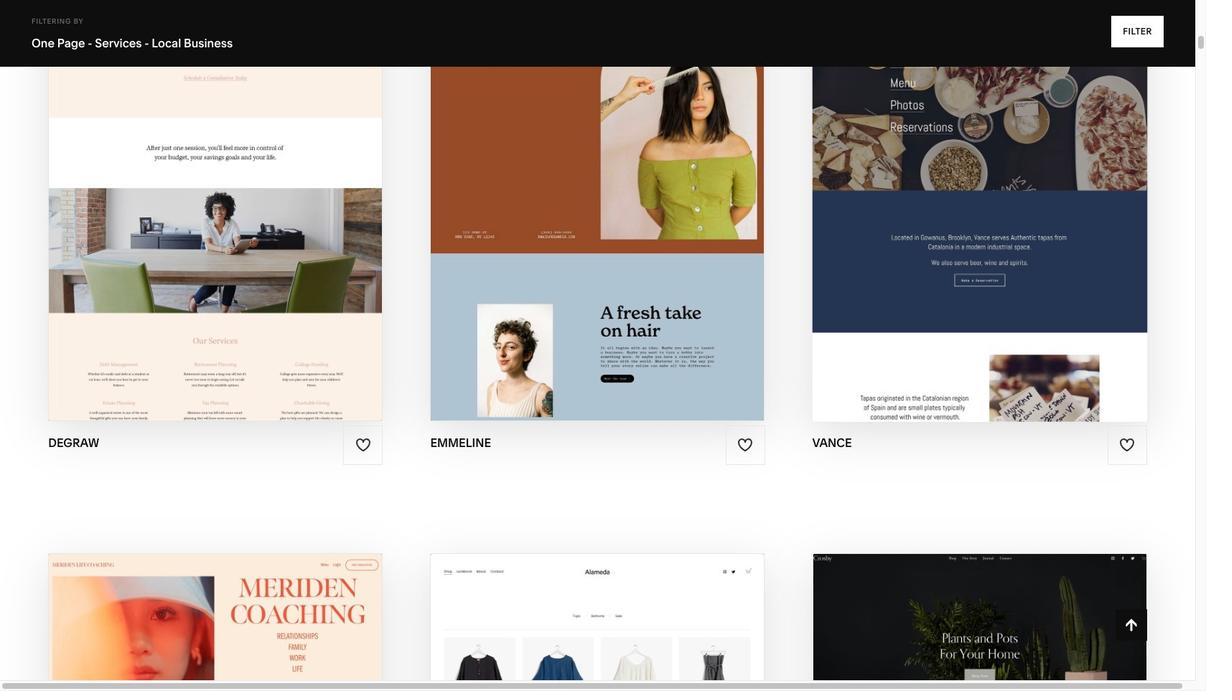 Task type: vqa. For each thing, say whether or not it's contained in the screenshot.
Degraw "image"
yes



Task type: describe. For each thing, give the bounding box(es) containing it.
add emmeline to your favorites list image
[[738, 438, 754, 453]]

degraw image
[[49, 0, 382, 421]]



Task type: locate. For each thing, give the bounding box(es) containing it.
vance image
[[812, 0, 1149, 423]]

alameda image
[[431, 555, 765, 692]]

meriden image
[[49, 555, 382, 692]]

emmeline image
[[431, 0, 765, 421]]

add degraw to your favorites list image
[[356, 438, 371, 453]]

back to top image
[[1124, 618, 1140, 634]]

crosby image
[[814, 555, 1147, 692]]



